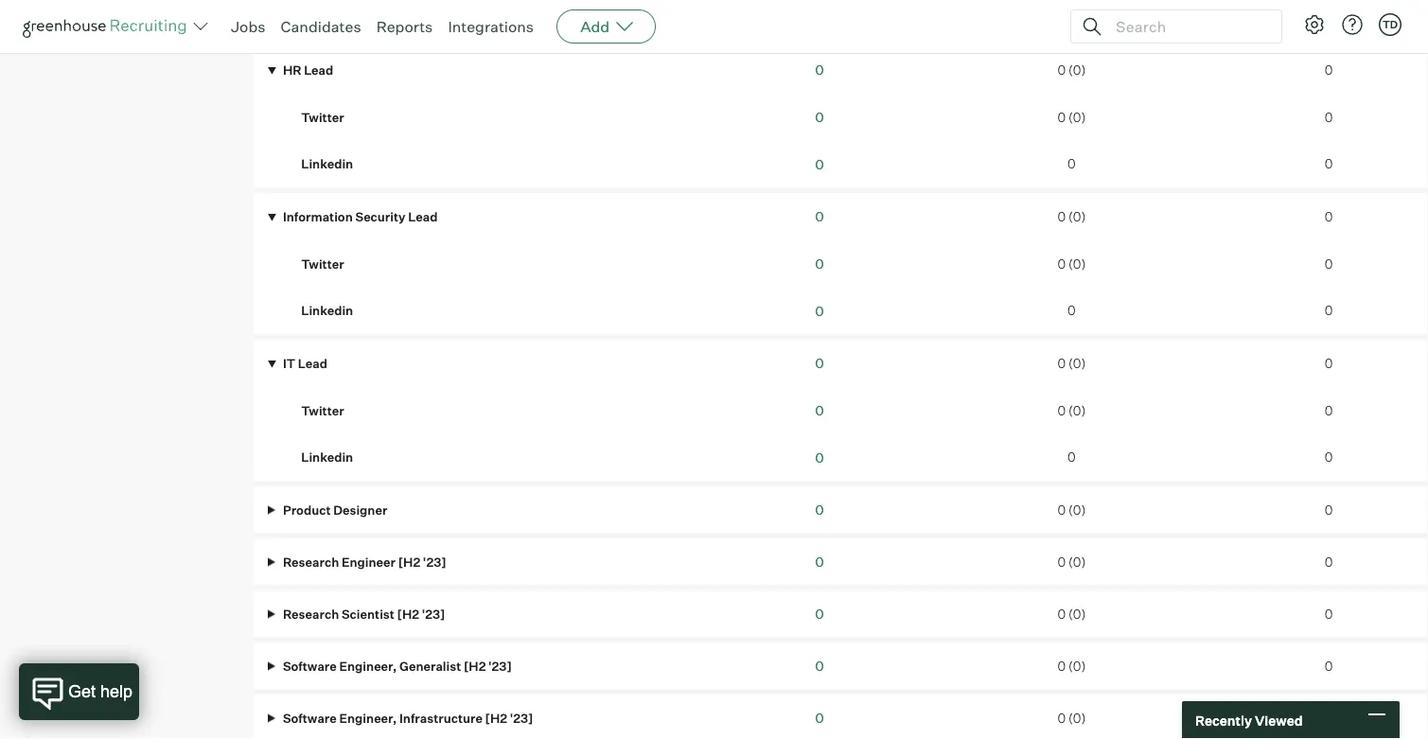 Task type: locate. For each thing, give the bounding box(es) containing it.
3 0 link from the top
[[816, 156, 824, 173]]

2 twitter from the top
[[301, 256, 344, 271]]

twitter
[[301, 109, 344, 124], [301, 256, 344, 271], [301, 403, 344, 418]]

13 0 link from the top
[[816, 658, 824, 674]]

4 (0) from the top
[[1069, 256, 1087, 271]]

1 0 link from the top
[[816, 61, 824, 78]]

2 engineer, from the top
[[339, 711, 397, 726]]

viewed
[[1256, 712, 1304, 729]]

jobs
[[231, 17, 266, 36]]

14 0 link from the top
[[816, 710, 824, 727]]

[h2 right infrastructure
[[485, 711, 508, 726]]

lead right security
[[408, 209, 438, 224]]

linkedin
[[301, 9, 353, 25], [301, 156, 353, 171], [301, 303, 353, 318], [301, 450, 353, 465]]

reports link
[[377, 17, 433, 36]]

12 0 link from the top
[[816, 606, 824, 622]]

0 (0)
[[1058, 62, 1087, 78], [1058, 109, 1087, 124], [1058, 209, 1087, 224], [1058, 256, 1087, 271], [1058, 356, 1087, 371], [1058, 403, 1087, 418], [1058, 502, 1087, 517], [1058, 554, 1087, 570], [1058, 606, 1087, 622], [1058, 659, 1087, 674], [1058, 711, 1087, 726]]

1 research from the top
[[283, 554, 339, 570]]

research
[[283, 554, 339, 570], [283, 606, 339, 622]]

engineer, down software engineer, generalist [h2 '23]
[[339, 711, 397, 726]]

10 0 (0) from the top
[[1058, 659, 1087, 674]]

3 (0) from the top
[[1069, 209, 1087, 224]]

0
[[1068, 9, 1076, 25], [1325, 9, 1334, 25], [816, 61, 824, 78], [1058, 62, 1066, 78], [1325, 62, 1334, 78], [816, 109, 824, 125], [1058, 109, 1066, 124], [1325, 109, 1334, 124], [816, 156, 824, 173], [1068, 156, 1076, 171], [1325, 156, 1334, 171], [816, 208, 824, 225], [1058, 209, 1066, 224], [1325, 209, 1334, 224], [816, 255, 824, 272], [1058, 256, 1066, 271], [1325, 256, 1334, 271], [816, 303, 824, 319], [1068, 303, 1076, 318], [1325, 303, 1334, 318], [816, 355, 824, 371], [1058, 356, 1066, 371], [1325, 356, 1334, 371], [816, 402, 824, 419], [1058, 403, 1066, 418], [1325, 403, 1334, 418], [816, 450, 824, 466], [1068, 450, 1076, 465], [1325, 450, 1334, 465], [816, 502, 824, 518], [1058, 502, 1066, 517], [1325, 502, 1334, 517], [816, 554, 824, 570], [1058, 554, 1066, 570], [1325, 554, 1334, 570], [816, 606, 824, 622], [1058, 606, 1066, 622], [1325, 606, 1334, 622], [816, 658, 824, 674], [1058, 659, 1066, 674], [1325, 659, 1334, 674], [816, 710, 824, 727], [1058, 711, 1066, 726]]

0 vertical spatial software
[[283, 659, 337, 674]]

[h2
[[398, 554, 421, 570], [397, 606, 420, 622], [464, 659, 486, 674], [485, 711, 508, 726]]

1 vertical spatial engineer,
[[339, 711, 397, 726]]

it lead
[[280, 356, 328, 371]]

research down product
[[283, 554, 339, 570]]

lead for hr lead
[[304, 62, 334, 78]]

engineer, down 'scientist'
[[339, 659, 397, 674]]

scientist
[[342, 606, 395, 622]]

linkedin up it lead
[[301, 303, 353, 318]]

software engineer, infrastructure [h2 '23]
[[280, 711, 534, 726]]

reports
[[377, 17, 433, 36]]

hr
[[283, 62, 302, 78]]

2 0 (0) from the top
[[1058, 109, 1087, 124]]

1 vertical spatial twitter
[[301, 256, 344, 271]]

4 0 link from the top
[[816, 208, 824, 225]]

0 vertical spatial research
[[283, 554, 339, 570]]

2 research from the top
[[283, 606, 339, 622]]

td button
[[1380, 13, 1402, 36]]

information
[[283, 209, 353, 224]]

candidates
[[281, 17, 361, 36]]

8 0 link from the top
[[816, 402, 824, 419]]

security
[[356, 209, 406, 224]]

2 vertical spatial lead
[[298, 356, 328, 371]]

linkedin for information security lead
[[301, 303, 353, 318]]

twitter for hr lead
[[301, 109, 344, 124]]

research engineer [h2 '23]
[[280, 554, 447, 570]]

research scientist [h2 '23]
[[280, 606, 445, 622]]

recently
[[1196, 712, 1253, 729]]

3 linkedin from the top
[[301, 303, 353, 318]]

3 twitter from the top
[[301, 403, 344, 418]]

twitter down hr lead
[[301, 109, 344, 124]]

1 engineer, from the top
[[339, 659, 397, 674]]

'23] up generalist
[[422, 606, 445, 622]]

0 0 0
[[816, 61, 824, 173], [1325, 62, 1334, 171], [816, 208, 824, 319], [1325, 209, 1334, 318], [816, 355, 824, 466], [1325, 356, 1334, 465]]

td
[[1383, 18, 1399, 31]]

0 vertical spatial twitter
[[301, 109, 344, 124]]

linkedin up hr lead
[[301, 9, 353, 25]]

1 twitter from the top
[[301, 109, 344, 124]]

8 0 (0) from the top
[[1058, 554, 1087, 570]]

2 (0) from the top
[[1069, 109, 1087, 124]]

research left 'scientist'
[[283, 606, 339, 622]]

[h2 right generalist
[[464, 659, 486, 674]]

2 linkedin from the top
[[301, 156, 353, 171]]

lead right the it
[[298, 356, 328, 371]]

8 (0) from the top
[[1069, 554, 1087, 570]]

lead
[[304, 62, 334, 78], [408, 209, 438, 224], [298, 356, 328, 371]]

0 vertical spatial lead
[[304, 62, 334, 78]]

generalist
[[400, 659, 461, 674]]

0 vertical spatial engineer,
[[339, 659, 397, 674]]

2 software from the top
[[283, 711, 337, 726]]

11 0 link from the top
[[816, 554, 824, 570]]

7 0 (0) from the top
[[1058, 502, 1087, 517]]

linkedin up information
[[301, 156, 353, 171]]

(0)
[[1069, 62, 1087, 78], [1069, 109, 1087, 124], [1069, 209, 1087, 224], [1069, 256, 1087, 271], [1069, 356, 1087, 371], [1069, 403, 1087, 418], [1069, 502, 1087, 517], [1069, 554, 1087, 570], [1069, 606, 1087, 622], [1069, 659, 1087, 674], [1069, 711, 1087, 726]]

0 link
[[816, 61, 824, 78], [816, 109, 824, 125], [816, 156, 824, 173], [816, 208, 824, 225], [816, 255, 824, 272], [816, 303, 824, 319], [816, 355, 824, 371], [816, 402, 824, 419], [816, 450, 824, 466], [816, 502, 824, 518], [816, 554, 824, 570], [816, 606, 824, 622], [816, 658, 824, 674], [816, 710, 824, 727]]

2 vertical spatial twitter
[[301, 403, 344, 418]]

add
[[581, 17, 610, 36]]

4 0 (0) from the top
[[1058, 256, 1087, 271]]

'23]
[[423, 554, 447, 570], [422, 606, 445, 622], [489, 659, 512, 674], [510, 711, 534, 726]]

software
[[283, 659, 337, 674], [283, 711, 337, 726]]

7 0 link from the top
[[816, 355, 824, 371]]

1 vertical spatial software
[[283, 711, 337, 726]]

10 0 link from the top
[[816, 502, 824, 518]]

hr lead
[[280, 62, 334, 78]]

4 linkedin from the top
[[301, 450, 353, 465]]

[h2 right 'scientist'
[[397, 606, 420, 622]]

software for software engineer, generalist [h2 '23]
[[283, 659, 337, 674]]

linkedin up product designer
[[301, 450, 353, 465]]

lead right hr
[[304, 62, 334, 78]]

1 linkedin from the top
[[301, 9, 353, 25]]

1 software from the top
[[283, 659, 337, 674]]

twitter down information
[[301, 256, 344, 271]]

1 vertical spatial research
[[283, 606, 339, 622]]

twitter down it lead
[[301, 403, 344, 418]]

9 0 (0) from the top
[[1058, 606, 1087, 622]]

research for engineer
[[283, 554, 339, 570]]

engineer, for infrastructure
[[339, 711, 397, 726]]

engineer,
[[339, 659, 397, 674], [339, 711, 397, 726]]

research for scientist
[[283, 606, 339, 622]]

td button
[[1376, 9, 1406, 40]]



Task type: describe. For each thing, give the bounding box(es) containing it.
designer
[[333, 502, 388, 517]]

11 0 (0) from the top
[[1058, 711, 1087, 726]]

recently viewed
[[1196, 712, 1304, 729]]

9 (0) from the top
[[1069, 606, 1087, 622]]

product
[[283, 502, 331, 517]]

1 vertical spatial lead
[[408, 209, 438, 224]]

infrastructure
[[400, 711, 483, 726]]

[h2 right engineer
[[398, 554, 421, 570]]

'23] right generalist
[[489, 659, 512, 674]]

configure image
[[1304, 13, 1327, 36]]

add button
[[557, 9, 656, 44]]

candidates link
[[281, 17, 361, 36]]

lead for it lead
[[298, 356, 328, 371]]

linkedin for hr lead
[[301, 156, 353, 171]]

'23] right infrastructure
[[510, 711, 534, 726]]

Search text field
[[1112, 13, 1265, 40]]

5 (0) from the top
[[1069, 356, 1087, 371]]

2 0 link from the top
[[816, 109, 824, 125]]

1 0 (0) from the top
[[1058, 62, 1087, 78]]

linkedin for it lead
[[301, 450, 353, 465]]

twitter for information security lead
[[301, 256, 344, 271]]

integrations link
[[448, 17, 534, 36]]

5 0 (0) from the top
[[1058, 356, 1087, 371]]

software engineer, generalist [h2 '23]
[[280, 659, 512, 674]]

'23] right engineer
[[423, 554, 447, 570]]

6 0 (0) from the top
[[1058, 403, 1087, 418]]

6 (0) from the top
[[1069, 403, 1087, 418]]

software for software engineer, infrastructure [h2 '23]
[[283, 711, 337, 726]]

product designer
[[280, 502, 388, 517]]

twitter for it lead
[[301, 403, 344, 418]]

3 0 (0) from the top
[[1058, 209, 1087, 224]]

information security lead
[[280, 209, 438, 224]]

engineer, for generalist
[[339, 659, 397, 674]]

7 (0) from the top
[[1069, 502, 1087, 517]]

9 0 link from the top
[[816, 450, 824, 466]]

greenhouse recruiting image
[[23, 15, 193, 38]]

integrations
[[448, 17, 534, 36]]

it
[[283, 356, 296, 371]]

11 (0) from the top
[[1069, 711, 1087, 726]]

engineer
[[342, 554, 396, 570]]

6 0 link from the top
[[816, 303, 824, 319]]

5 0 link from the top
[[816, 255, 824, 272]]

jobs link
[[231, 17, 266, 36]]

10 (0) from the top
[[1069, 659, 1087, 674]]

1 (0) from the top
[[1069, 62, 1087, 78]]



Task type: vqa. For each thing, say whether or not it's contained in the screenshot.
1st Software from the top of the page
yes



